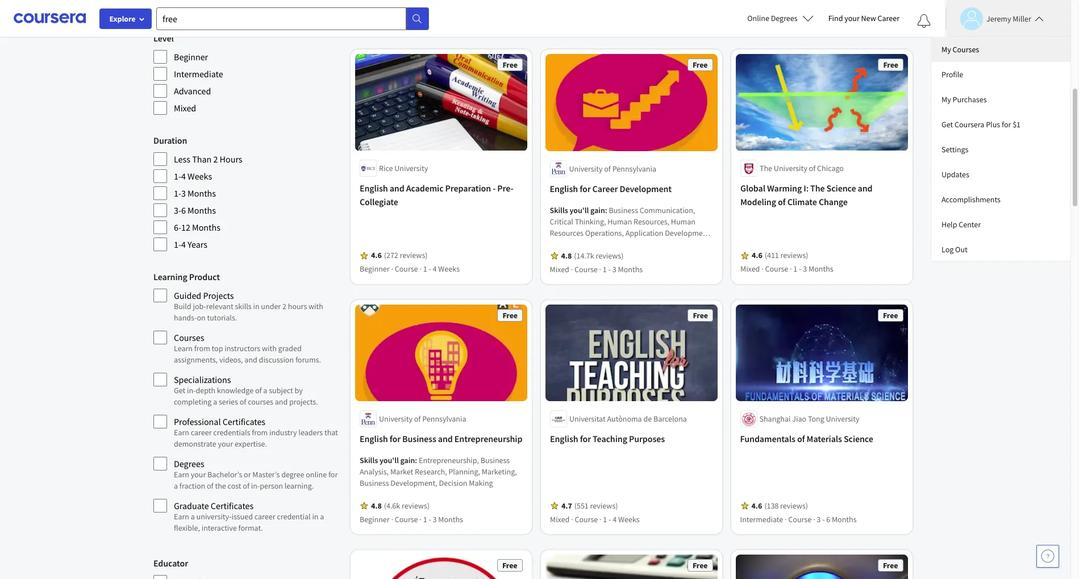 Task type: describe. For each thing, give the bounding box(es) containing it.
business down the analysis, on the left of page
[[360, 478, 389, 488]]

english for career development link
[[550, 182, 713, 195]]

pennsylvania for and
[[422, 414, 466, 424]]

skills you'll gain : for career
[[550, 205, 609, 215]]

of inside global warming i: the science and modeling of climate change
[[778, 197, 786, 208]]

discussion
[[259, 355, 294, 365]]

graduate certificates
[[174, 500, 254, 512]]

management
[[575, 239, 618, 249]]

1- for 1-4 years
[[174, 239, 181, 250]]

people
[[550, 239, 573, 249]]

business up marketing,
[[481, 455, 510, 466]]

show
[[153, 1, 175, 12]]

mixed · course · 1 - 3 months for (411
[[741, 264, 834, 274]]

with inside learn from top instructors with graded assignments, videos, and discussion forums.
[[262, 343, 277, 354]]

bachelor's
[[208, 470, 242, 480]]

development, inside the business communication, critical thinking, human resources, human resources operations, application development, people management
[[665, 228, 712, 238]]

courses inside learning product group
[[174, 332, 204, 343]]

english for english and academic preparation - pre- collegiate
[[360, 183, 388, 194]]

on
[[197, 313, 206, 323]]

4.9 (48.5k reviews)
[[371, 0, 434, 10]]

job-
[[193, 301, 206, 311]]

career inside earn career credentials from industry leaders that demonstrate your expertise.
[[191, 427, 212, 438]]

courses inside 'my courses' link
[[953, 44, 979, 55]]

settings link
[[932, 137, 1071, 162]]

tutorials.
[[207, 313, 237, 323]]

leaders
[[299, 427, 323, 438]]

1 vertical spatial 6
[[827, 515, 831, 525]]

of down "knowledge"
[[240, 397, 246, 407]]

university of pennsylvania for business
[[379, 414, 466, 424]]

beginner for 4.6 (272 reviews)
[[360, 264, 390, 274]]

under
[[261, 301, 281, 311]]

flexible,
[[174, 523, 200, 533]]

learning product
[[153, 271, 220, 283]]

your for new
[[845, 13, 860, 23]]

- for 4.9 (48.5k reviews)
[[429, 14, 431, 24]]

2 inside build job-relevant skills in under 2 hours with hands-on tutorials.
[[283, 301, 286, 311]]

reviews) for 4.6 (411 reviews)
[[781, 251, 809, 261]]

thinking,
[[575, 216, 606, 227]]

6-
[[174, 222, 181, 233]]

credential
[[277, 512, 311, 522]]

for inside jeremy miller menu
[[1002, 119, 1011, 130]]

get coursera plus for $1
[[942, 119, 1021, 130]]

and inside english and academic preparation - pre- collegiate
[[390, 183, 404, 194]]

reviews) right (48.5k
[[406, 0, 434, 10]]

videos,
[[219, 355, 243, 365]]

12
[[181, 222, 190, 233]]

english for english for business and entrepreneurship
[[360, 433, 388, 445]]

certificates for professional certificates
[[223, 416, 265, 427]]

free for english and academic preparation - pre- collegiate
[[503, 60, 518, 70]]

pennsylvania for development
[[613, 164, 657, 174]]

a left series
[[213, 397, 217, 407]]

2 human from the left
[[671, 216, 696, 227]]

mixed inside level group
[[174, 102, 196, 114]]

skills
[[235, 301, 252, 311]]

making
[[469, 478, 493, 488]]

rice
[[379, 164, 393, 174]]

business inside the business communication, critical thinking, human resources, human resources operations, application development, people management
[[609, 205, 639, 215]]

my courses
[[942, 44, 979, 55]]

6-12 months
[[174, 222, 220, 233]]

- inside english and academic preparation - pre- collegiate
[[493, 183, 496, 194]]

the inside global warming i: the science and modeling of climate change
[[811, 183, 825, 194]]

degrees inside learning product group
[[174, 458, 204, 470]]

online degrees
[[748, 13, 798, 23]]

de
[[644, 414, 652, 424]]

free for fundamentals of materials science
[[884, 310, 899, 321]]

of left chicago
[[809, 164, 816, 174]]

plus
[[986, 119, 1000, 130]]

help center image
[[1041, 550, 1055, 563]]

professional
[[174, 416, 221, 427]]

university up english for career development
[[570, 164, 603, 174]]

demonstrate
[[174, 439, 216, 449]]

for inside the "earn your bachelor's or master's degree online for a fraction of the cost of in-person learning."
[[328, 470, 338, 480]]

and inside global warming i: the science and modeling of climate change
[[858, 183, 873, 194]]

i:
[[804, 183, 809, 194]]

1 left find
[[817, 14, 821, 24]]

fundamentals
[[741, 433, 796, 445]]

preparation
[[445, 183, 491, 194]]

profile
[[942, 69, 964, 80]]

intermediate for intermediate · course · 3 - 6 months
[[741, 515, 784, 525]]

and inside get in-depth knowledge of a subject by completing a series of courses and projects.
[[275, 397, 288, 407]]

modeling
[[741, 197, 776, 208]]

weeks for english for teaching purposes
[[618, 515, 640, 525]]

university up english for business and entrepreneurship
[[379, 414, 413, 424]]

the
[[215, 481, 226, 491]]

reviews) for 4.6 (138 reviews)
[[781, 501, 809, 511]]

course for 4.6 (411 reviews)
[[765, 264, 789, 274]]

updates link
[[932, 162, 1071, 187]]

- for 4.6 (411 reviews)
[[799, 264, 802, 274]]

settings
[[942, 144, 969, 155]]

english for english for teaching purposes
[[550, 433, 578, 445]]

you'll for business
[[380, 455, 399, 466]]

course for 4.8 (14.7k reviews)
[[575, 264, 598, 274]]

less
[[174, 153, 190, 165]]

a inside the "earn your bachelor's or master's degree online for a fraction of the cost of in-person learning."
[[174, 481, 178, 491]]

rice university
[[379, 164, 428, 174]]

get for get in-depth knowledge of a subject by completing a series of courses and projects.
[[174, 385, 185, 396]]

english for teaching purposes link
[[550, 432, 713, 446]]

1 for 4.7 (551 reviews)
[[603, 515, 607, 525]]

online
[[748, 13, 770, 23]]

fraction
[[180, 481, 205, 491]]

global warming i: the science and modeling of climate change
[[741, 183, 873, 208]]

assignments,
[[174, 355, 218, 365]]

- for 4.6 (272 reviews)
[[429, 264, 431, 274]]

(411
[[765, 251, 779, 261]]

learning.
[[285, 481, 314, 491]]

marketing,
[[482, 467, 517, 477]]

4.6 left (138
[[752, 501, 763, 511]]

level
[[153, 32, 174, 44]]

- for 4.8 (4.6k reviews)
[[429, 515, 431, 525]]

jiao
[[793, 414, 807, 424]]

career inside earn a university-issued career credential in a flexible, interactive format.
[[255, 512, 275, 522]]

teaching
[[593, 433, 627, 445]]

duration
[[153, 135, 187, 146]]

show notifications image
[[917, 14, 931, 28]]

of down or
[[243, 481, 250, 491]]

analysis,
[[360, 467, 389, 477]]

course for 4.7 (551 reviews)
[[575, 515, 598, 525]]

reviews) for 4.8 (14.7k reviews)
[[596, 251, 624, 261]]

get for get coursera plus for $1
[[942, 119, 953, 130]]

university up the warming
[[774, 164, 808, 174]]

(138
[[765, 501, 779, 511]]

1 for 4.8 (4.6k reviews)
[[423, 515, 427, 525]]

(4.6k
[[384, 501, 400, 511]]

business up research,
[[402, 433, 436, 445]]

collegiate
[[360, 197, 398, 208]]

3-
[[174, 205, 181, 216]]

1-4 weeks
[[174, 171, 212, 182]]

4.8 for english for career development
[[562, 251, 572, 261]]

jeremy miller
[[987, 13, 1032, 24]]

entrepreneurship
[[455, 433, 523, 445]]

get in-depth knowledge of a subject by completing a series of courses and projects.
[[174, 385, 318, 407]]

: for career
[[606, 205, 608, 215]]

a up courses
[[263, 385, 267, 396]]

skills for english for business and entrepreneurship
[[360, 455, 378, 466]]

intermediate for intermediate · course · 1 - 3 months
[[741, 14, 784, 24]]

hours
[[288, 301, 307, 311]]

reviews) for 4.8 (4.6k reviews)
[[402, 501, 430, 511]]

4.8 for english for business and entrepreneurship
[[371, 501, 382, 511]]

0 horizontal spatial the
[[760, 164, 773, 174]]

get coursera plus for $1 link
[[932, 112, 1071, 137]]

of up english for career development
[[605, 164, 611, 174]]

you'll for career
[[570, 205, 589, 215]]

advanced
[[174, 85, 211, 97]]

guided
[[174, 290, 201, 301]]

4.7
[[562, 501, 572, 511]]

4.8 (4.6k reviews)
[[371, 501, 430, 511]]

accomplishments
[[942, 194, 1001, 205]]

1- for 1-3 months
[[174, 188, 181, 199]]

critical
[[550, 216, 574, 227]]

master's
[[253, 470, 280, 480]]

reviews) for 4.6 (272 reviews)
[[400, 251, 428, 261]]

mixed for 4.8 (14.7k reviews)
[[550, 264, 570, 274]]

decision
[[439, 478, 468, 488]]

career inside find your new career link
[[878, 13, 900, 23]]

intermediate · course · 1 - 3 months
[[741, 14, 857, 24]]

1 vertical spatial science
[[844, 433, 874, 445]]

weeks inside "duration" group
[[188, 171, 212, 182]]

: for business
[[415, 455, 417, 466]]

coursera image
[[14, 9, 86, 27]]

my for my purchases
[[942, 94, 951, 105]]

skills you'll gain : for business
[[360, 455, 419, 466]]

reviews) for 4.7 (551 reviews)
[[590, 501, 618, 511]]

$1
[[1013, 119, 1021, 130]]

chicago
[[817, 164, 844, 174]]

jeremy
[[987, 13, 1011, 24]]

weeks for english and academic preparation - pre- collegiate
[[438, 264, 460, 274]]

tong
[[809, 414, 825, 424]]

completing
[[174, 397, 212, 407]]

market
[[390, 467, 413, 477]]

intermediate for intermediate
[[174, 68, 223, 80]]

4.6 for collegiate
[[371, 251, 382, 261]]



Task type: locate. For each thing, give the bounding box(es) containing it.
1-3 months
[[174, 188, 216, 199]]

online
[[306, 470, 327, 480]]

4.6 left (272 at top
[[371, 251, 382, 261]]

course down the 4.6 (272 reviews)
[[395, 264, 418, 274]]

1 down 4.6 (411 reviews)
[[794, 264, 798, 274]]

1 vertical spatial certificates
[[211, 500, 254, 512]]

1 horizontal spatial gain
[[591, 205, 606, 215]]

4.7 (551 reviews)
[[562, 501, 618, 511]]

: up 'thinking,'
[[606, 205, 608, 215]]

0 horizontal spatial :
[[415, 455, 417, 466]]

2 1- from the top
[[174, 188, 181, 199]]

your right find
[[845, 13, 860, 23]]

level group
[[153, 31, 339, 115]]

(272
[[384, 251, 398, 261]]

0 horizontal spatial career
[[593, 183, 618, 194]]

courses
[[248, 397, 273, 407]]

4.6 for modeling
[[752, 251, 763, 261]]

the right i:
[[811, 183, 825, 194]]

find your new career link
[[823, 11, 905, 26]]

mixed · course · 1 - 3 months for (14.7k
[[550, 264, 643, 274]]

0 horizontal spatial from
[[194, 343, 210, 354]]

1 horizontal spatial weeks
[[438, 264, 460, 274]]

of left the
[[207, 481, 214, 491]]

for left $1
[[1002, 119, 1011, 130]]

in inside build job-relevant skills in under 2 hours with hands-on tutorials.
[[253, 301, 260, 311]]

graduate
[[174, 500, 209, 512]]

in right skills at bottom left
[[253, 301, 260, 311]]

0 vertical spatial your
[[845, 13, 860, 23]]

earn inside earn a university-issued career credential in a flexible, interactive format.
[[174, 512, 189, 522]]

1 horizontal spatial career
[[878, 13, 900, 23]]

0 horizontal spatial in-
[[187, 385, 196, 396]]

in inside earn a university-issued career credential in a flexible, interactive format.
[[312, 512, 319, 522]]

4.8 left (4.6k
[[371, 501, 382, 511]]

1 vertical spatial with
[[262, 343, 277, 354]]

with inside build job-relevant skills in under 2 hours with hands-on tutorials.
[[309, 301, 323, 311]]

in right credential
[[312, 512, 319, 522]]

gain for business
[[400, 455, 415, 466]]

1 for 4.9 (48.5k reviews)
[[423, 14, 427, 24]]

development
[[620, 183, 672, 194]]

1 vertical spatial skills
[[360, 455, 378, 466]]

with right hours
[[309, 301, 323, 311]]

0 vertical spatial degrees
[[771, 13, 798, 23]]

university of pennsylvania up english for business and entrepreneurship
[[379, 414, 466, 424]]

degrees inside online degrees dropdown button
[[771, 13, 798, 23]]

earn for professional certificates
[[174, 427, 189, 438]]

business communication, critical thinking, human resources, human resources operations, application development, people management
[[550, 205, 712, 249]]

0 horizontal spatial gain
[[400, 455, 415, 466]]

0 horizontal spatial you'll
[[380, 455, 399, 466]]

1 horizontal spatial in
[[312, 512, 319, 522]]

mixed · course · 1 - 3 months down 4.6 (411 reviews)
[[741, 264, 834, 274]]

free for english for business and entrepreneurship
[[503, 310, 518, 321]]

my purchases
[[942, 94, 987, 105]]

research,
[[415, 467, 447, 477]]

certificates down 'cost'
[[211, 500, 254, 512]]

accomplishments link
[[932, 187, 1071, 212]]

What do you want to learn? text field
[[156, 7, 406, 30]]

2 mixed · course · 1 - 3 months from the left
[[741, 264, 834, 274]]

1 down the 4.6 (272 reviews)
[[423, 264, 427, 274]]

the university of chicago
[[760, 164, 844, 174]]

reviews) up beginner · course · 1 - 4 weeks
[[400, 251, 428, 261]]

of up english for business and entrepreneurship
[[414, 414, 421, 424]]

- for 4.6 (138 reviews)
[[823, 515, 825, 525]]

intermediate · course · 3 - 6 months
[[741, 515, 857, 525]]

1 horizontal spatial degrees
[[771, 13, 798, 23]]

your inside earn career credentials from industry leaders that demonstrate your expertise.
[[218, 439, 233, 449]]

skills you'll gain : up 'thinking,'
[[550, 205, 609, 215]]

course for 4.9 (48.5k reviews)
[[395, 14, 418, 24]]

1 for 4.6 (411 reviews)
[[794, 264, 798, 274]]

skills
[[550, 205, 569, 215], [360, 455, 378, 466]]

intermediate inside level group
[[174, 68, 223, 80]]

1 vertical spatial in-
[[251, 481, 260, 491]]

mixed · course · 1 - 4 weeks
[[550, 515, 640, 525]]

earn inside earn career credentials from industry leaders that demonstrate your expertise.
[[174, 427, 189, 438]]

1 1- from the top
[[174, 171, 181, 182]]

mixed down the advanced
[[174, 102, 196, 114]]

get inside get in-depth knowledge of a subject by completing a series of courses and projects.
[[174, 385, 185, 396]]

course down 4.7 (551 reviews)
[[575, 515, 598, 525]]

1 for 4.8 (14.7k reviews)
[[603, 264, 607, 274]]

1 horizontal spatial skills you'll gain :
[[550, 205, 609, 215]]

0 vertical spatial my
[[942, 44, 951, 55]]

free for english for career development
[[693, 60, 708, 70]]

more
[[177, 1, 197, 12]]

beginner up the advanced
[[174, 51, 208, 63]]

2 vertical spatial weeks
[[618, 515, 640, 525]]

science up change on the right top
[[827, 183, 856, 194]]

1- for 1-4 weeks
[[174, 171, 181, 182]]

0 vertical spatial with
[[309, 301, 323, 311]]

duration group
[[153, 134, 339, 252]]

1 horizontal spatial university of pennsylvania
[[570, 164, 657, 174]]

find your new career
[[829, 13, 900, 23]]

1 horizontal spatial :
[[606, 205, 608, 215]]

1 horizontal spatial get
[[942, 119, 953, 130]]

2 my from the top
[[942, 94, 951, 105]]

university of pennsylvania up english for career development
[[570, 164, 657, 174]]

forums.
[[296, 355, 321, 365]]

development, inside entrepreneurship, business analysis, market research, planning, marketing, business development, decision making
[[391, 478, 438, 488]]

you'll
[[570, 205, 589, 215], [380, 455, 399, 466]]

0 vertical spatial 6
[[181, 205, 186, 216]]

earn
[[174, 427, 189, 438], [174, 470, 189, 480], [174, 512, 189, 522]]

course for 4.6 (138 reviews)
[[789, 515, 812, 525]]

your
[[845, 13, 860, 23], [218, 439, 233, 449], [191, 470, 206, 480]]

the up global in the right of the page
[[760, 164, 773, 174]]

skills for english for career development
[[550, 205, 569, 215]]

0 vertical spatial you'll
[[570, 205, 589, 215]]

(551
[[574, 501, 589, 511]]

0 vertical spatial 2
[[213, 153, 218, 165]]

1 vertical spatial skills you'll gain :
[[360, 455, 419, 466]]

log
[[942, 244, 954, 255]]

2 right than
[[213, 153, 218, 165]]

None search field
[[156, 7, 429, 30]]

beginner · course · 1 - 4 weeks
[[360, 264, 460, 274]]

1 vertical spatial courses
[[174, 332, 204, 343]]

1 vertical spatial get
[[174, 385, 185, 396]]

0 vertical spatial science
[[827, 183, 856, 194]]

mixed down 4.6 (411 reviews)
[[741, 264, 760, 274]]

2 vertical spatial intermediate
[[741, 515, 784, 525]]

6 inside "duration" group
[[181, 205, 186, 216]]

beginner · course · 1 - 3 months for (48.5k
[[360, 14, 463, 24]]

1 vertical spatial career
[[255, 512, 275, 522]]

from up expertise.
[[252, 427, 268, 438]]

log out
[[942, 244, 968, 255]]

1 down 4.9 (48.5k reviews)
[[423, 14, 427, 24]]

0 vertical spatial earn
[[174, 427, 189, 438]]

1 vertical spatial gain
[[400, 455, 415, 466]]

for for english for career development
[[580, 183, 591, 194]]

0 horizontal spatial your
[[191, 470, 206, 480]]

beginner for 4.9 (48.5k reviews)
[[360, 14, 390, 24]]

barcelona
[[654, 414, 687, 424]]

0 vertical spatial :
[[606, 205, 608, 215]]

course for 4.8 (4.6k reviews)
[[395, 515, 418, 525]]

universitat autònoma de barcelona
[[570, 414, 687, 424]]

1 vertical spatial career
[[593, 183, 618, 194]]

degree
[[281, 470, 304, 480]]

1 horizontal spatial 6
[[827, 515, 831, 525]]

1 vertical spatial weeks
[[438, 264, 460, 274]]

free for global warming i: the science and modeling of climate change
[[884, 60, 899, 70]]

1 horizontal spatial mixed · course · 1 - 3 months
[[741, 264, 834, 274]]

your down credentials
[[218, 439, 233, 449]]

and inside learn from top instructors with graded assignments, videos, and discussion forums.
[[245, 355, 257, 365]]

less than 2 hours
[[174, 153, 242, 165]]

1 down 4.8 (4.6k reviews)
[[423, 515, 427, 525]]

gain for career
[[591, 205, 606, 215]]

0 vertical spatial courses
[[953, 44, 979, 55]]

degrees
[[771, 13, 798, 23], [174, 458, 204, 470]]

1 horizontal spatial pennsylvania
[[613, 164, 657, 174]]

get inside jeremy miller menu
[[942, 119, 953, 130]]

your inside the "earn your bachelor's or master's degree online for a fraction of the cost of in-person learning."
[[191, 470, 206, 480]]

1 horizontal spatial in-
[[251, 481, 260, 491]]

0 horizontal spatial 6
[[181, 205, 186, 216]]

0 horizontal spatial get
[[174, 385, 185, 396]]

my up profile
[[942, 44, 951, 55]]

expertise.
[[235, 439, 267, 449]]

english for english for career development
[[550, 183, 578, 194]]

beginner down (4.6k
[[360, 515, 390, 525]]

0 vertical spatial intermediate
[[741, 14, 784, 24]]

a right credential
[[320, 512, 324, 522]]

science inside global warming i: the science and modeling of climate change
[[827, 183, 856, 194]]

earn up demonstrate
[[174, 427, 189, 438]]

reviews) right '(411'
[[781, 251, 809, 261]]

1 mixed · course · 1 - 3 months from the left
[[550, 264, 643, 274]]

1 horizontal spatial career
[[255, 512, 275, 522]]

course down 4.6 (138 reviews)
[[789, 515, 812, 525]]

in- inside get in-depth knowledge of a subject by completing a series of courses and projects.
[[187, 385, 196, 396]]

english for business and entrepreneurship
[[360, 433, 523, 445]]

of up courses
[[255, 385, 262, 396]]

1 horizontal spatial from
[[252, 427, 268, 438]]

0 vertical spatial in-
[[187, 385, 196, 396]]

from inside learn from top instructors with graded assignments, videos, and discussion forums.
[[194, 343, 210, 354]]

4.6 (138 reviews)
[[752, 501, 809, 511]]

career
[[878, 13, 900, 23], [593, 183, 618, 194]]

my for my courses
[[942, 44, 951, 55]]

1 vertical spatial 1-
[[174, 188, 181, 199]]

free for english for teaching purposes
[[693, 310, 708, 321]]

1 vertical spatial my
[[942, 94, 951, 105]]

1 vertical spatial in
[[312, 512, 319, 522]]

gain up 'thinking,'
[[591, 205, 606, 215]]

universitat
[[570, 414, 606, 424]]

career up the format.
[[255, 512, 275, 522]]

1 horizontal spatial you'll
[[570, 205, 589, 215]]

new
[[861, 13, 876, 23]]

change
[[819, 197, 848, 208]]

your up fraction
[[191, 470, 206, 480]]

0 vertical spatial certificates
[[223, 416, 265, 427]]

1 horizontal spatial your
[[218, 439, 233, 449]]

3 inside "duration" group
[[181, 188, 186, 199]]

career right new
[[878, 13, 900, 23]]

mixed down 4.7
[[550, 515, 570, 525]]

instructors
[[225, 343, 260, 354]]

1 earn from the top
[[174, 427, 189, 438]]

degrees down demonstrate
[[174, 458, 204, 470]]

for for english for business and entrepreneurship
[[390, 433, 401, 445]]

1 horizontal spatial with
[[309, 301, 323, 311]]

my
[[942, 44, 951, 55], [942, 94, 951, 105]]

course down 4.6 (411 reviews)
[[765, 264, 789, 274]]

hands-
[[174, 313, 197, 323]]

1 my from the top
[[942, 44, 951, 55]]

1- down 6- at left
[[174, 239, 181, 250]]

1 vertical spatial your
[[218, 439, 233, 449]]

skills up critical
[[550, 205, 569, 215]]

4.6 left '(411'
[[752, 251, 763, 261]]

reviews) up mixed · course · 1 - 4 weeks
[[590, 501, 618, 511]]

1 vertical spatial intermediate
[[174, 68, 223, 80]]

help
[[942, 219, 957, 230]]

materials
[[807, 433, 843, 445]]

jeremy miller menu
[[932, 37, 1071, 261]]

0 horizontal spatial development,
[[391, 478, 438, 488]]

show more
[[153, 1, 197, 12]]

course down (14.7k
[[575, 264, 598, 274]]

get up completing
[[174, 385, 185, 396]]

out
[[956, 244, 968, 255]]

1 vertical spatial :
[[415, 455, 417, 466]]

english up critical
[[550, 183, 578, 194]]

: up research,
[[415, 455, 417, 466]]

beginner down (272 at top
[[360, 264, 390, 274]]

3-6 months
[[174, 205, 216, 216]]

1 vertical spatial 2
[[283, 301, 286, 311]]

mixed for 4.7 (551 reviews)
[[550, 515, 570, 525]]

1 vertical spatial the
[[811, 183, 825, 194]]

operations,
[[586, 228, 624, 238]]

0 vertical spatial beginner · course · 1 - 3 months
[[360, 14, 463, 24]]

person
[[260, 481, 283, 491]]

global
[[741, 183, 766, 194]]

for for english for teaching purposes
[[580, 433, 591, 445]]

beginner · course · 1 - 3 months
[[360, 14, 463, 24], [360, 515, 463, 525]]

years
[[188, 239, 207, 250]]

1 horizontal spatial 4.8
[[562, 251, 572, 261]]

pennsylvania up english for business and entrepreneurship link
[[422, 414, 466, 424]]

mixed for 4.6 (411 reviews)
[[741, 264, 760, 274]]

beginner inside level group
[[174, 51, 208, 63]]

0 vertical spatial from
[[194, 343, 210, 354]]

beginner · course · 1 - 3 months down 4.8 (4.6k reviews)
[[360, 515, 463, 525]]

0 horizontal spatial mixed · course · 1 - 3 months
[[550, 264, 643, 274]]

your for bachelor's
[[191, 470, 206, 480]]

science right materials
[[844, 433, 874, 445]]

get left coursera
[[942, 119, 953, 130]]

university up academic on the left
[[395, 164, 428, 174]]

0 horizontal spatial skills you'll gain :
[[360, 455, 419, 466]]

for right online
[[328, 470, 338, 480]]

1 vertical spatial 4.8
[[371, 501, 382, 511]]

or
[[244, 470, 251, 480]]

mixed down the "people"
[[550, 264, 570, 274]]

months
[[438, 14, 463, 24], [832, 14, 857, 24], [188, 188, 216, 199], [188, 205, 216, 216], [192, 222, 220, 233], [618, 264, 643, 274], [809, 264, 834, 274], [438, 515, 463, 525], [832, 515, 857, 525]]

0 vertical spatial 1-
[[174, 171, 181, 182]]

human down communication,
[[671, 216, 696, 227]]

0 horizontal spatial degrees
[[174, 458, 204, 470]]

certificates for graduate certificates
[[211, 500, 254, 512]]

2 beginner · course · 1 - 3 months from the top
[[360, 515, 463, 525]]

0 horizontal spatial skills
[[360, 455, 378, 466]]

1 horizontal spatial human
[[671, 216, 696, 227]]

1- up 3-
[[174, 188, 181, 199]]

university of pennsylvania for career
[[570, 164, 657, 174]]

0 horizontal spatial career
[[191, 427, 212, 438]]

0 horizontal spatial pennsylvania
[[422, 414, 466, 424]]

beginner for 4.8 (4.6k reviews)
[[360, 515, 390, 525]]

industry
[[269, 427, 297, 438]]

1 vertical spatial university of pennsylvania
[[379, 414, 466, 424]]

a up flexible,
[[191, 512, 195, 522]]

1 vertical spatial beginner · course · 1 - 3 months
[[360, 515, 463, 525]]

1 horizontal spatial 2
[[283, 301, 286, 311]]

earn inside the "earn your bachelor's or master's degree online for a fraction of the cost of in-person learning."
[[174, 470, 189, 480]]

1 horizontal spatial courses
[[953, 44, 979, 55]]

career up demonstrate
[[191, 427, 212, 438]]

educator group
[[153, 556, 339, 579]]

knowledge
[[217, 385, 254, 396]]

- for 4.7 (551 reviews)
[[609, 515, 611, 525]]

0 vertical spatial gain
[[591, 205, 606, 215]]

1 for 4.6 (272 reviews)
[[423, 264, 427, 274]]

university right the tong
[[827, 414, 860, 424]]

gain up market
[[400, 455, 415, 466]]

from inside earn career credentials from industry leaders that demonstrate your expertise.
[[252, 427, 268, 438]]

skills up the analysis, on the left of page
[[360, 455, 378, 466]]

by
[[295, 385, 303, 396]]

0 vertical spatial the
[[760, 164, 773, 174]]

beginner · course · 1 - 3 months for (4.6k
[[360, 515, 463, 525]]

1 vertical spatial from
[[252, 427, 268, 438]]

in- inside the "earn your bachelor's or master's degree online for a fraction of the cost of in-person learning."
[[251, 481, 260, 491]]

a left fraction
[[174, 481, 178, 491]]

1 down 4.8 (14.7k reviews)
[[603, 264, 607, 274]]

3 1- from the top
[[174, 239, 181, 250]]

you'll up 'thinking,'
[[570, 205, 589, 215]]

build
[[174, 301, 191, 311]]

english inside english and academic preparation - pre- collegiate
[[360, 183, 388, 194]]

2 inside "duration" group
[[213, 153, 218, 165]]

1 vertical spatial pennsylvania
[[422, 414, 466, 424]]

reviews) right (4.6k
[[402, 501, 430, 511]]

english down universitat at the bottom
[[550, 433, 578, 445]]

free
[[503, 60, 518, 70], [693, 60, 708, 70], [884, 60, 899, 70], [503, 310, 518, 321], [693, 310, 708, 321], [884, 310, 899, 321], [503, 561, 518, 571], [693, 561, 708, 571], [884, 561, 899, 571]]

1 vertical spatial earn
[[174, 470, 189, 480]]

2 horizontal spatial your
[[845, 13, 860, 23]]

development, down communication,
[[665, 228, 712, 238]]

projects.
[[289, 397, 318, 407]]

gain
[[591, 205, 606, 215], [400, 455, 415, 466]]

learning product group
[[153, 270, 339, 538]]

for up 'thinking,'
[[580, 183, 591, 194]]

online degrees button
[[739, 6, 823, 31]]

beginner · course · 1 - 3 months down 4.9 (48.5k reviews)
[[360, 14, 463, 24]]

course left find
[[789, 14, 812, 24]]

0 vertical spatial skills
[[550, 205, 569, 215]]

(14.7k
[[574, 251, 595, 261]]

reviews) down "management"
[[596, 251, 624, 261]]

earn for degrees
[[174, 470, 189, 480]]

2 vertical spatial your
[[191, 470, 206, 480]]

course down 4.9 (48.5k reviews)
[[395, 14, 418, 24]]

english for career development
[[550, 183, 672, 194]]

communication,
[[640, 205, 696, 215]]

1 human from the left
[[608, 216, 633, 227]]

1 vertical spatial development,
[[391, 478, 438, 488]]

show more button
[[153, 0, 197, 13]]

0 horizontal spatial with
[[262, 343, 277, 354]]

educator
[[153, 558, 188, 569]]

series
[[219, 397, 238, 407]]

for down universitat at the bottom
[[580, 433, 591, 445]]

courses down hands-
[[174, 332, 204, 343]]

course for 4.6 (272 reviews)
[[395, 264, 418, 274]]

my left purchases
[[942, 94, 951, 105]]

degrees right online
[[771, 13, 798, 23]]

2 vertical spatial earn
[[174, 512, 189, 522]]

4.8 (14.7k reviews)
[[562, 251, 624, 261]]

0 vertical spatial pennsylvania
[[613, 164, 657, 174]]

in- up completing
[[187, 385, 196, 396]]

english up collegiate
[[360, 183, 388, 194]]

0 horizontal spatial university of pennsylvania
[[379, 414, 466, 424]]

0 vertical spatial weeks
[[188, 171, 212, 182]]

earn for graduate certificates
[[174, 512, 189, 522]]

learn
[[174, 343, 193, 354]]

certificates
[[223, 416, 265, 427], [211, 500, 254, 512]]

3 earn from the top
[[174, 512, 189, 522]]

you'll up market
[[380, 455, 399, 466]]

(48.5k
[[384, 0, 404, 10]]

1 horizontal spatial the
[[811, 183, 825, 194]]

of inside fundamentals of materials science link
[[798, 433, 805, 445]]

for up market
[[390, 433, 401, 445]]

courses up profile
[[953, 44, 979, 55]]

1 horizontal spatial skills
[[550, 205, 569, 215]]

help center link
[[932, 212, 1071, 237]]

0 vertical spatial get
[[942, 119, 953, 130]]

development, down market
[[391, 478, 438, 488]]

0 vertical spatial 4.8
[[562, 251, 572, 261]]

log out button
[[932, 237, 1071, 261]]

planning,
[[449, 467, 480, 477]]

2 vertical spatial 1-
[[174, 239, 181, 250]]

- for 4.8 (14.7k reviews)
[[609, 264, 611, 274]]

2 earn from the top
[[174, 470, 189, 480]]

1 beginner · course · 1 - 3 months from the top
[[360, 14, 463, 24]]

build job-relevant skills in under 2 hours with hands-on tutorials.
[[174, 301, 323, 323]]

human
[[608, 216, 633, 227], [671, 216, 696, 227]]

0 vertical spatial in
[[253, 301, 260, 311]]

career inside english for career development link
[[593, 183, 618, 194]]



Task type: vqa. For each thing, say whether or not it's contained in the screenshot.


